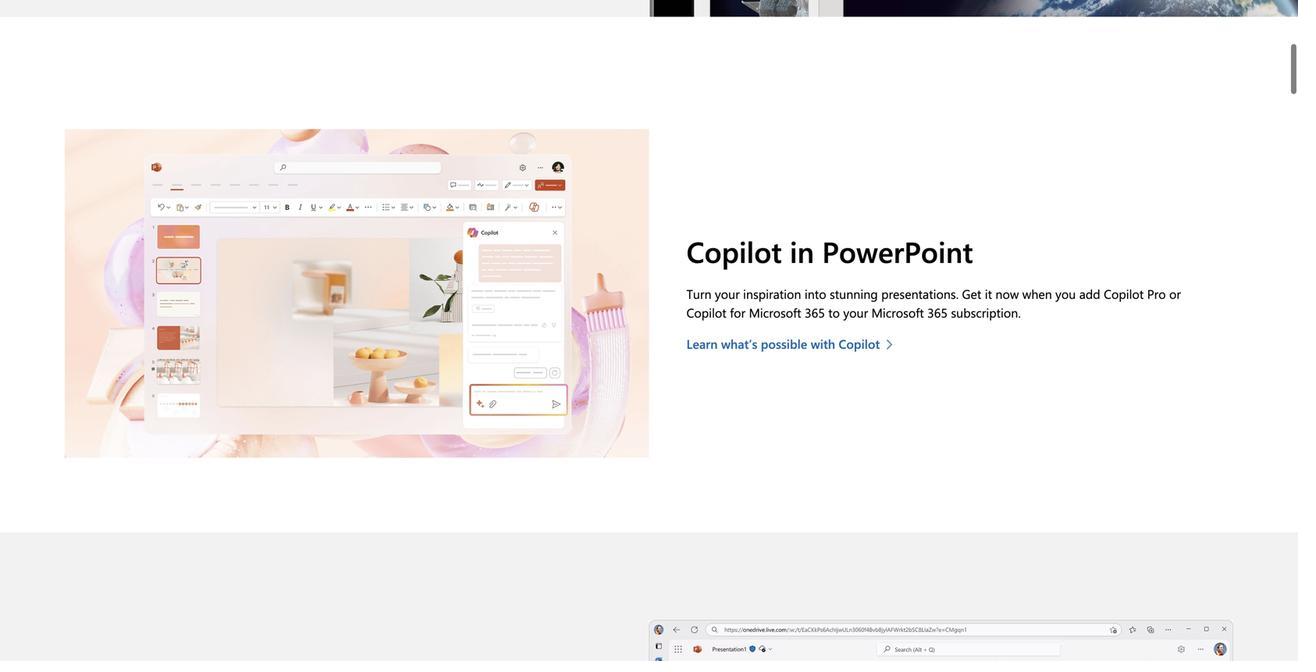 Task type: vqa. For each thing, say whether or not it's contained in the screenshot.
into
yes



Task type: describe. For each thing, give the bounding box(es) containing it.
get
[[962, 285, 982, 302]]

0 horizontal spatial your
[[715, 285, 740, 302]]

learn what's possible with copilot
[[687, 335, 880, 352]]

turn
[[687, 285, 712, 302]]

stunning
[[830, 285, 878, 302]]

now
[[996, 285, 1019, 302]]

subscription.
[[951, 304, 1021, 321]]

2 365 from the left
[[928, 304, 948, 321]]

with
[[811, 335, 835, 352]]

into
[[805, 285, 826, 302]]

learn
[[687, 335, 718, 352]]

what's
[[721, 335, 758, 352]]

you
[[1056, 285, 1076, 302]]

1 vertical spatial your
[[843, 304, 868, 321]]



Task type: locate. For each thing, give the bounding box(es) containing it.
365
[[805, 304, 825, 321], [928, 304, 948, 321]]

pro
[[1147, 285, 1166, 302]]

copilot left pro
[[1104, 285, 1144, 302]]

add
[[1080, 285, 1101, 302]]

copilot
[[687, 232, 782, 270], [1104, 285, 1144, 302], [687, 304, 727, 321], [839, 335, 880, 352]]

when
[[1023, 285, 1052, 302]]

copilot down turn
[[687, 304, 727, 321]]

possible
[[761, 335, 807, 352]]

learn what's possible with copilot link
[[687, 334, 901, 353]]

to
[[829, 304, 840, 321]]

device screen showing a presentation open in powerpoint image
[[649, 0, 1298, 17]]

microsoft down presentations.
[[872, 304, 924, 321]]

for
[[730, 304, 746, 321]]

1 microsoft from the left
[[749, 304, 801, 321]]

365 down presentations.
[[928, 304, 948, 321]]

your down stunning
[[843, 304, 868, 321]]

your
[[715, 285, 740, 302], [843, 304, 868, 321]]

0 vertical spatial your
[[715, 285, 740, 302]]

365 down into
[[805, 304, 825, 321]]

powerpoint
[[822, 232, 973, 270]]

0 horizontal spatial 365
[[805, 304, 825, 321]]

0 horizontal spatial microsoft
[[749, 304, 801, 321]]

copilot right 'with'
[[839, 335, 880, 352]]

copilot up turn
[[687, 232, 782, 270]]

it
[[985, 285, 992, 302]]

2 microsoft from the left
[[872, 304, 924, 321]]

microsoft
[[749, 304, 801, 321], [872, 304, 924, 321]]

or
[[1169, 285, 1181, 302]]

1 horizontal spatial 365
[[928, 304, 948, 321]]

1 horizontal spatial your
[[843, 304, 868, 321]]

copilot in powerpoint
[[687, 232, 973, 270]]

​
[[1024, 304, 1024, 321]]

in
[[790, 232, 814, 270]]

inspiration
[[743, 285, 801, 302]]

1 365 from the left
[[805, 304, 825, 321]]

microsoft down inspiration
[[749, 304, 801, 321]]

turn your inspiration into stunning presentations. get it now when you add copilot pro or copilot for microsoft 365 to your microsoft 365 subscription. ​
[[687, 285, 1181, 321]]

presentations.
[[881, 285, 959, 302]]

your up for
[[715, 285, 740, 302]]

1 horizontal spatial microsoft
[[872, 304, 924, 321]]



